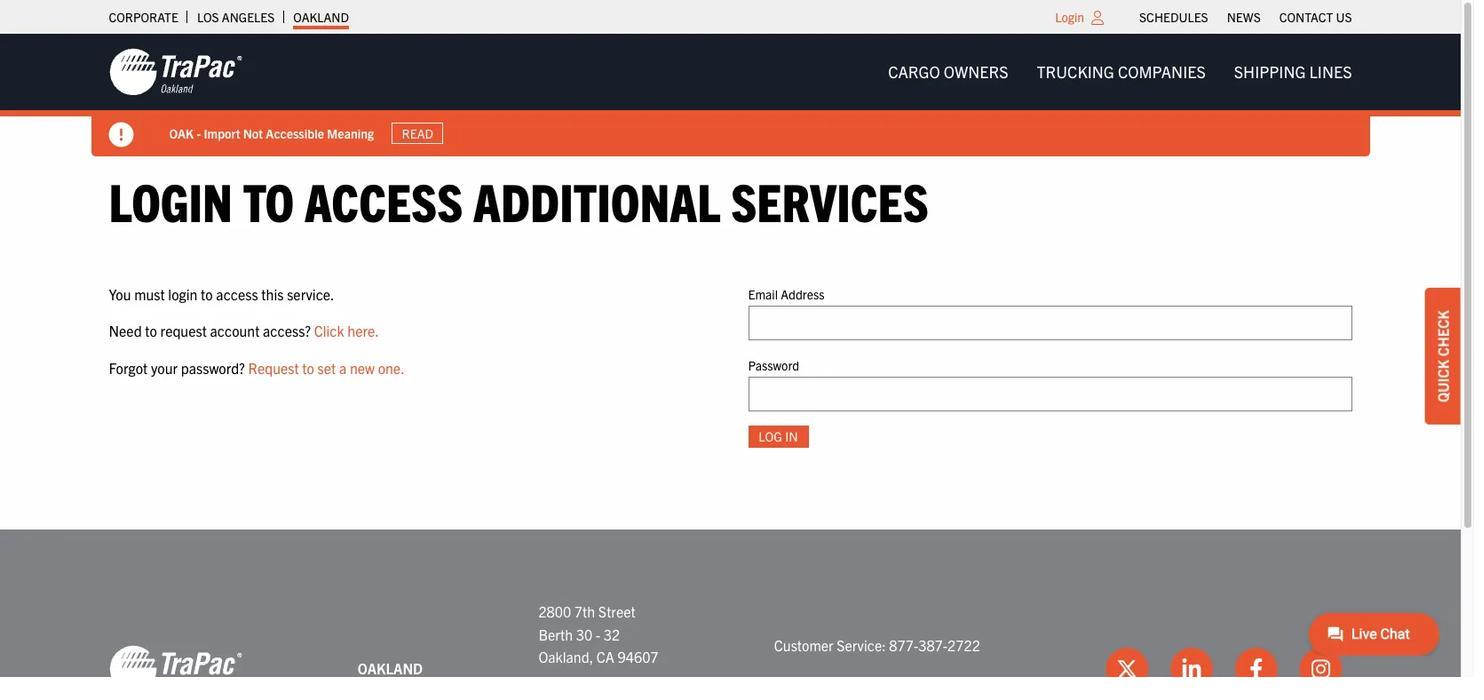 Task type: locate. For each thing, give the bounding box(es) containing it.
0 vertical spatial -
[[197, 125, 201, 141]]

new
[[350, 359, 375, 377]]

cargo owners link
[[874, 54, 1023, 90]]

login
[[1056, 9, 1085, 25], [109, 168, 233, 233]]

2800 7th street berth 30 - 32 oakland, ca 94607
[[539, 602, 659, 666]]

login for login to access additional services
[[109, 168, 233, 233]]

oakland link
[[294, 4, 349, 29]]

this
[[262, 285, 284, 303]]

- inside 2800 7th street berth 30 - 32 oakland, ca 94607
[[596, 625, 601, 643]]

0 vertical spatial oakland
[[294, 9, 349, 25]]

corporate
[[109, 9, 178, 25]]

click
[[314, 322, 344, 340]]

owners
[[944, 61, 1009, 82]]

login down the oak
[[109, 168, 233, 233]]

check
[[1435, 310, 1453, 356]]

login
[[168, 285, 198, 303]]

footer
[[0, 530, 1462, 677]]

corporate link
[[109, 4, 178, 29]]

berth
[[539, 625, 573, 643]]

0 vertical spatial oakland image
[[109, 47, 242, 97]]

contact us link
[[1280, 4, 1353, 29]]

here.
[[348, 322, 379, 340]]

accessible
[[266, 125, 324, 141]]

services
[[731, 168, 929, 233]]

menu bar containing cargo owners
[[874, 54, 1367, 90]]

quick check
[[1435, 310, 1453, 402]]

94607
[[618, 648, 659, 666]]

1 horizontal spatial -
[[596, 625, 601, 643]]

menu bar up shipping
[[1131, 4, 1362, 29]]

1 vertical spatial oakland
[[358, 659, 423, 677]]

banner
[[0, 34, 1475, 156]]

news
[[1228, 9, 1262, 25]]

oakland image inside banner
[[109, 47, 242, 97]]

your
[[151, 359, 178, 377]]

request to set a new one. link
[[248, 359, 405, 377]]

menu bar
[[1131, 4, 1362, 29], [874, 54, 1367, 90]]

oakland inside footer
[[358, 659, 423, 677]]

access
[[216, 285, 258, 303]]

1 vertical spatial oakland image
[[109, 644, 242, 677]]

account
[[210, 322, 260, 340]]

click here. link
[[314, 322, 379, 340]]

forgot your password? request to set a new one.
[[109, 359, 405, 377]]

us
[[1337, 9, 1353, 25]]

0 vertical spatial login
[[1056, 9, 1085, 25]]

customer
[[775, 637, 834, 654]]

trucking companies link
[[1023, 54, 1221, 90]]

to right "need"
[[145, 322, 157, 340]]

a
[[339, 359, 347, 377]]

877-
[[890, 637, 919, 654]]

- right the oak
[[197, 125, 201, 141]]

login inside main content
[[109, 168, 233, 233]]

0 horizontal spatial oakland
[[294, 9, 349, 25]]

none submit inside login to access additional services main content
[[749, 426, 809, 448]]

387-
[[919, 637, 948, 654]]

oakland
[[294, 9, 349, 25], [358, 659, 423, 677]]

los angeles link
[[197, 4, 275, 29]]

Password password field
[[749, 377, 1353, 411]]

access?
[[263, 322, 311, 340]]

7th
[[575, 602, 595, 620]]

- right "30"
[[596, 625, 601, 643]]

login link
[[1056, 9, 1085, 25]]

0 horizontal spatial -
[[197, 125, 201, 141]]

login left light icon
[[1056, 9, 1085, 25]]

oakland image
[[109, 47, 242, 97], [109, 644, 242, 677]]

login to access additional services
[[109, 168, 929, 233]]

trucking companies
[[1037, 61, 1206, 82]]

forgot
[[109, 359, 148, 377]]

oakland image inside footer
[[109, 644, 242, 677]]

None submit
[[749, 426, 809, 448]]

32
[[604, 625, 620, 643]]

contact
[[1280, 9, 1334, 25]]

to
[[243, 168, 294, 233], [201, 285, 213, 303], [145, 322, 157, 340], [302, 359, 314, 377]]

2 oakland image from the top
[[109, 644, 242, 677]]

set
[[318, 359, 336, 377]]

need to request account access? click here.
[[109, 322, 379, 340]]

1 vertical spatial -
[[596, 625, 601, 643]]

1 oakland image from the top
[[109, 47, 242, 97]]

los angeles
[[197, 9, 275, 25]]

1 horizontal spatial login
[[1056, 9, 1085, 25]]

angeles
[[222, 9, 275, 25]]

customer service: 877-387-2722
[[775, 637, 981, 654]]

1 horizontal spatial oakland
[[358, 659, 423, 677]]

1 vertical spatial login
[[109, 168, 233, 233]]

-
[[197, 125, 201, 141], [596, 625, 601, 643]]

import
[[204, 125, 240, 141]]

service:
[[837, 637, 886, 654]]

menu bar down light icon
[[874, 54, 1367, 90]]

0 horizontal spatial login
[[109, 168, 233, 233]]

los
[[197, 9, 219, 25]]

1 vertical spatial menu bar
[[874, 54, 1367, 90]]

schedules link
[[1140, 4, 1209, 29]]

ca
[[597, 648, 615, 666]]

0 vertical spatial menu bar
[[1131, 4, 1362, 29]]



Task type: vqa. For each thing, say whether or not it's contained in the screenshot.
CLICK HERE. link
yes



Task type: describe. For each thing, give the bounding box(es) containing it.
Email Address text field
[[749, 305, 1353, 340]]

read
[[402, 125, 434, 141]]

light image
[[1092, 11, 1105, 25]]

oak
[[169, 125, 194, 141]]

password?
[[181, 359, 245, 377]]

banner containing cargo owners
[[0, 34, 1475, 156]]

quick
[[1435, 360, 1453, 402]]

trucking
[[1037, 61, 1115, 82]]

cargo owners
[[889, 61, 1009, 82]]

you
[[109, 285, 131, 303]]

quick check link
[[1426, 288, 1462, 425]]

request
[[160, 322, 207, 340]]

- inside banner
[[197, 125, 201, 141]]

cargo
[[889, 61, 941, 82]]

need
[[109, 322, 142, 340]]

you must login to access this service.
[[109, 285, 335, 303]]

schedules
[[1140, 9, 1209, 25]]

login to access additional services main content
[[91, 168, 1371, 476]]

shipping lines link
[[1221, 54, 1367, 90]]

address
[[781, 286, 825, 302]]

to left 'set'
[[302, 359, 314, 377]]

street
[[599, 602, 636, 620]]

read link
[[392, 122, 444, 144]]

footer containing 2800 7th street
[[0, 530, 1462, 677]]

shipping
[[1235, 61, 1307, 82]]

contact us
[[1280, 9, 1353, 25]]

login for login link
[[1056, 9, 1085, 25]]

to right login
[[201, 285, 213, 303]]

email address
[[749, 286, 825, 302]]

to down oak - import not accessible meaning
[[243, 168, 294, 233]]

lines
[[1310, 61, 1353, 82]]

one.
[[378, 359, 405, 377]]

solid image
[[109, 123, 134, 147]]

news link
[[1228, 4, 1262, 29]]

must
[[134, 285, 165, 303]]

menu bar containing schedules
[[1131, 4, 1362, 29]]

not
[[243, 125, 263, 141]]

service.
[[287, 285, 335, 303]]

request
[[248, 359, 299, 377]]

shipping lines
[[1235, 61, 1353, 82]]

meaning
[[327, 125, 374, 141]]

oakland,
[[539, 648, 594, 666]]

email
[[749, 286, 778, 302]]

2722
[[948, 637, 981, 654]]

oak - import not accessible meaning
[[169, 125, 374, 141]]

2800
[[539, 602, 571, 620]]

oakland image for footer containing 2800 7th street
[[109, 644, 242, 677]]

oakland image for banner at the top containing cargo owners
[[109, 47, 242, 97]]

access
[[305, 168, 463, 233]]

companies
[[1119, 61, 1206, 82]]

30
[[576, 625, 593, 643]]

additional
[[474, 168, 721, 233]]

menu bar inside banner
[[874, 54, 1367, 90]]

password
[[749, 357, 800, 373]]



